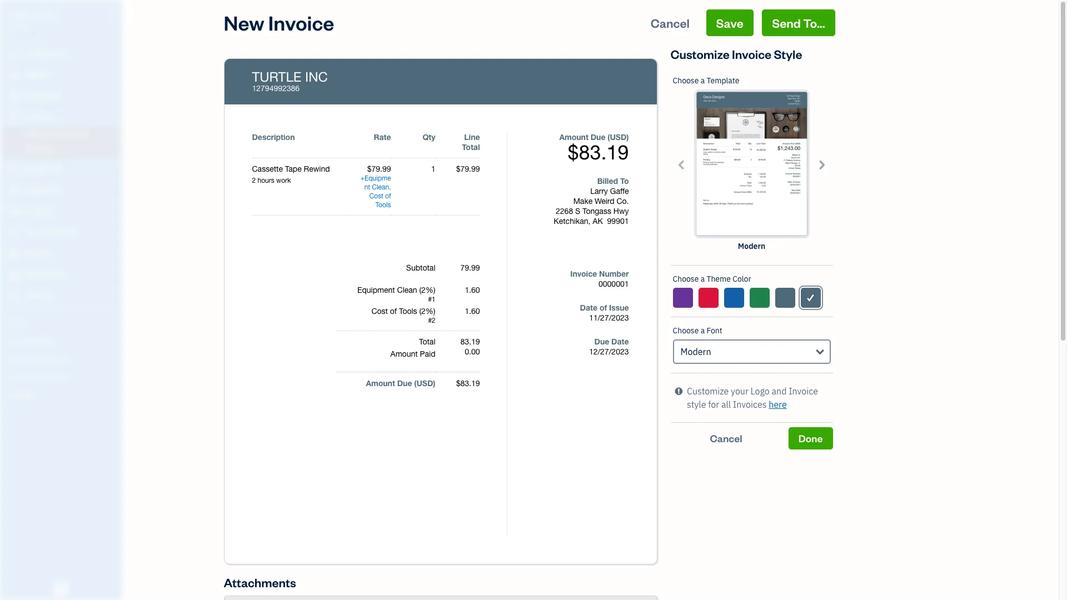 Task type: locate. For each thing, give the bounding box(es) containing it.
0 vertical spatial total
[[462, 142, 480, 152]]

turtle down the new invoice
[[252, 69, 302, 85]]

) down paid
[[433, 379, 436, 388]]

dashboard image
[[7, 48, 21, 60]]

0 horizontal spatial cancel
[[651, 15, 690, 31]]

Enter an Invoice # text field
[[598, 280, 629, 289]]

modern inside 'choose a template' element
[[738, 241, 766, 251]]

clean
[[372, 184, 389, 191], [397, 286, 417, 295]]

1 horizontal spatial modern
[[738, 241, 766, 251]]

tools inside the equipment clean (2%) # 1 cost of tools (2%) # 2
[[399, 307, 417, 316]]

1 vertical spatial )
[[433, 379, 436, 388]]

choose left template
[[673, 76, 699, 86]]

0 vertical spatial turtle
[[9, 10, 41, 21]]

nt
[[365, 184, 370, 191]]

of
[[385, 192, 391, 200], [600, 303, 607, 313], [390, 307, 397, 316]]

0 horizontal spatial turtle
[[9, 10, 41, 21]]

) for amount due ( usd ) $83.19
[[627, 132, 629, 142]]

1 choose from the top
[[673, 76, 699, 86]]

2
[[432, 317, 436, 325]]

1 vertical spatial a
[[701, 274, 705, 284]]

) inside amount due ( usd ) $83.19
[[627, 132, 629, 142]]

client image
[[7, 70, 21, 81]]

description
[[252, 132, 295, 142]]

0 horizontal spatial clean
[[372, 184, 389, 191]]

1 horizontal spatial total
[[462, 142, 480, 152]]

)
[[627, 132, 629, 142], [433, 379, 436, 388]]

0 vertical spatial 1.60
[[465, 286, 480, 295]]

0 vertical spatial #
[[428, 296, 432, 304]]

turtle
[[9, 10, 41, 21], [252, 69, 302, 85]]

2 vertical spatial choose
[[673, 326, 699, 336]]

cost for +
[[369, 192, 384, 200]]

99901
[[608, 217, 629, 226]]

(2%) up 2
[[420, 307, 436, 316]]

) up to
[[627, 132, 629, 142]]

1 vertical spatial tools
[[399, 307, 417, 316]]

settings image
[[8, 390, 119, 399]]

turtle for turtle inc 12794992386
[[252, 69, 302, 85]]

line total
[[462, 132, 480, 152]]

usd for amount due ( usd ) $83.19
[[610, 132, 627, 142]]

0 vertical spatial )
[[627, 132, 629, 142]]

0 vertical spatial customize
[[671, 46, 730, 62]]

gaffe
[[611, 187, 629, 196]]

1 1.60 from the top
[[465, 286, 480, 295]]

tools inside + equipme nt clean , cost of tools
[[376, 201, 391, 209]]

0 horizontal spatial tools
[[376, 201, 391, 209]]

invoice
[[269, 9, 334, 36], [732, 46, 772, 62], [571, 269, 597, 279], [789, 386, 819, 397]]

0 vertical spatial tools
[[376, 201, 391, 209]]

customize for customize your logo and invoice style for all invoices
[[687, 386, 729, 397]]

0 horizontal spatial date
[[580, 303, 598, 313]]

a left the font
[[701, 326, 705, 336]]

total down line
[[462, 142, 480, 152]]

customize up for
[[687, 386, 729, 397]]

Item Quantity text field
[[420, 165, 436, 174]]

# up 2
[[428, 296, 432, 304]]

report image
[[7, 291, 21, 302]]

usd down paid
[[417, 379, 433, 388]]

your
[[731, 386, 749, 397]]

choose left the font
[[673, 326, 699, 336]]

modern inside modern "field"
[[681, 346, 712, 358]]

2 a from the top
[[701, 274, 705, 284]]

apps image
[[8, 319, 119, 328]]

turtle up owner
[[9, 10, 41, 21]]

choose a template element
[[671, 67, 833, 266]]

0 horizontal spatial total
[[419, 338, 436, 346]]

1 # from the top
[[428, 296, 432, 304]]

0 vertical spatial cancel
[[651, 15, 690, 31]]

total
[[462, 142, 480, 152], [419, 338, 436, 346]]

2 # from the top
[[428, 317, 432, 325]]

(2%)
[[420, 286, 436, 295], [420, 307, 436, 316]]

cancel for cancel button to the bottom
[[710, 432, 743, 445]]

co.
[[617, 197, 629, 206]]

total up paid
[[419, 338, 436, 346]]

new invoice
[[224, 9, 334, 36]]

0 horizontal spatial )
[[433, 379, 436, 388]]

1 vertical spatial inc
[[305, 69, 328, 85]]

clean down subtotal
[[397, 286, 417, 295]]

clean inside the equipment clean (2%) # 1 cost of tools (2%) # 2
[[397, 286, 417, 295]]

date
[[580, 303, 598, 313], [612, 337, 629, 346]]

a
[[701, 76, 705, 86], [701, 274, 705, 284], [701, 326, 705, 336]]

0 horizontal spatial (
[[415, 379, 417, 388]]

equipment
[[358, 286, 395, 295]]

2 vertical spatial amount
[[366, 379, 395, 388]]

1 horizontal spatial (
[[608, 132, 610, 142]]

#
[[428, 296, 432, 304], [428, 317, 432, 325]]

due inside amount due ( usd ) $83.19
[[591, 132, 606, 142]]

due down total amount paid
[[397, 379, 412, 388]]

modern down choose a font
[[681, 346, 712, 358]]

amount
[[560, 132, 589, 142], [391, 350, 418, 359], [366, 379, 395, 388]]

) for amount due ( usd )
[[433, 379, 436, 388]]

cost inside + equipme nt clean , cost of tools
[[369, 192, 384, 200]]

bank connections image
[[8, 373, 119, 382]]

1 vertical spatial clean
[[397, 286, 417, 295]]

1 vertical spatial usd
[[417, 379, 433, 388]]

tools up total amount paid
[[399, 307, 417, 316]]

cancel
[[651, 15, 690, 31], [710, 432, 743, 445]]

0 vertical spatial (
[[608, 132, 610, 142]]

inc inside turtle inc 12794992386
[[305, 69, 328, 85]]

cost down nt
[[369, 192, 384, 200]]

to...
[[804, 15, 826, 31]]

1 horizontal spatial tools
[[399, 307, 417, 316]]

logo
[[751, 386, 770, 397]]

$83.19
[[568, 141, 629, 164], [456, 379, 480, 388]]

of down ","
[[385, 192, 391, 200]]

1.60 up 83.19
[[465, 307, 480, 316]]

1 (2%) from the top
[[420, 286, 436, 295]]

inc
[[43, 10, 59, 21], [305, 69, 328, 85]]

0 vertical spatial (2%)
[[420, 286, 436, 295]]

1 vertical spatial (2%)
[[420, 307, 436, 316]]

(
[[608, 132, 610, 142], [415, 379, 417, 388]]

choose for choose a theme color
[[673, 274, 699, 284]]

choose a template
[[673, 76, 740, 86]]

invoice image
[[7, 112, 21, 123]]

1 vertical spatial amount
[[391, 350, 418, 359]]

( up the billed
[[608, 132, 610, 142]]

2 1.60 from the top
[[465, 307, 480, 316]]

0 vertical spatial inc
[[43, 10, 59, 21]]

1 horizontal spatial cancel
[[710, 432, 743, 445]]

1 vertical spatial (
[[415, 379, 417, 388]]

1 vertical spatial modern
[[681, 346, 712, 358]]

items and services image
[[8, 355, 119, 364]]

date inside due date 12/27/2023
[[612, 337, 629, 346]]

owner
[[9, 22, 29, 31]]

0 vertical spatial $83.19
[[568, 141, 629, 164]]

invoice number
[[571, 269, 629, 279]]

0 vertical spatial cancel button
[[641, 9, 700, 36]]

1 a from the top
[[701, 76, 705, 86]]

due up the billed
[[591, 132, 606, 142]]

0 horizontal spatial modern
[[681, 346, 712, 358]]

0 vertical spatial clean
[[372, 184, 389, 191]]

of for nt
[[385, 192, 391, 200]]

1 vertical spatial date
[[612, 337, 629, 346]]

2 vertical spatial due
[[397, 379, 412, 388]]

0 vertical spatial choose
[[673, 76, 699, 86]]

usd
[[610, 132, 627, 142], [417, 379, 433, 388]]

amount due ( usd )
[[366, 379, 436, 388]]

0 vertical spatial cost
[[369, 192, 384, 200]]

due
[[591, 132, 606, 142], [595, 337, 610, 346], [397, 379, 412, 388]]

1 vertical spatial cancel
[[710, 432, 743, 445]]

choose
[[673, 76, 699, 86], [673, 274, 699, 284], [673, 326, 699, 336]]

1 vertical spatial due
[[595, 337, 610, 346]]

a left template
[[701, 76, 705, 86]]

# down 1
[[428, 317, 432, 325]]

1 horizontal spatial clean
[[397, 286, 417, 295]]

1 vertical spatial turtle
[[252, 69, 302, 85]]

0 vertical spatial amount
[[560, 132, 589, 142]]

team members image
[[8, 337, 119, 346]]

1 horizontal spatial inc
[[305, 69, 328, 85]]

customize invoice style
[[671, 46, 803, 62]]

1.60 down 79.99
[[465, 286, 480, 295]]

79.99
[[461, 264, 480, 273]]

date up 12/27/2023
[[612, 337, 629, 346]]

0 vertical spatial usd
[[610, 132, 627, 142]]

choose for choose a template
[[673, 76, 699, 86]]

equipme
[[365, 175, 391, 182]]

invoices
[[733, 399, 767, 410]]

customize up choose a template
[[671, 46, 730, 62]]

1 horizontal spatial $83.19
[[568, 141, 629, 164]]

save
[[717, 15, 744, 31]]

1 horizontal spatial usd
[[610, 132, 627, 142]]

chart image
[[7, 270, 21, 281]]

of inside + equipme nt clean , cost of tools
[[385, 192, 391, 200]]

usd up billed to
[[610, 132, 627, 142]]

1 vertical spatial customize
[[687, 386, 729, 397]]

( for amount due ( usd )
[[415, 379, 417, 388]]

12/27/2023
[[589, 348, 629, 356]]

1 vertical spatial $83.19
[[456, 379, 480, 388]]

( down total amount paid
[[415, 379, 417, 388]]

tools down ","
[[376, 201, 391, 209]]

date up issue date in mm/dd/yyyy format text field
[[580, 303, 598, 313]]

a left theme at the right
[[701, 274, 705, 284]]

and
[[772, 386, 787, 397]]

due up 12/27/2023 dropdown button
[[595, 337, 610, 346]]

1 vertical spatial total
[[419, 338, 436, 346]]

0 horizontal spatial inc
[[43, 10, 59, 21]]

of down equipment
[[390, 307, 397, 316]]

Enter an Item Name text field
[[252, 164, 347, 174]]

next image
[[816, 158, 828, 171]]

2 choose from the top
[[673, 274, 699, 284]]

cost
[[369, 192, 384, 200], [372, 307, 388, 316]]

0 horizontal spatial $83.19
[[456, 379, 480, 388]]

1.60
[[465, 286, 480, 295], [465, 307, 480, 316]]

usd for amount due ( usd )
[[417, 379, 433, 388]]

12/27/2023 button
[[563, 347, 638, 357]]

attachments
[[224, 575, 296, 591]]

3 choose from the top
[[673, 326, 699, 336]]

new
[[224, 9, 265, 36]]

a for theme
[[701, 274, 705, 284]]

of inside the equipment clean (2%) # 1 cost of tools (2%) # 2
[[390, 307, 397, 316]]

choose a font
[[673, 326, 723, 336]]

2 vertical spatial a
[[701, 326, 705, 336]]

cost inside the equipment clean (2%) # 1 cost of tools (2%) # 2
[[372, 307, 388, 316]]

cost down equipment
[[372, 307, 388, 316]]

modern
[[738, 241, 766, 251], [681, 346, 712, 358]]

paid
[[420, 350, 436, 359]]

save button
[[707, 9, 754, 36]]

amount inside amount due ( usd ) $83.19
[[560, 132, 589, 142]]

for
[[709, 399, 720, 410]]

send to...
[[773, 15, 826, 31]]

( inside amount due ( usd ) $83.19
[[608, 132, 610, 142]]

0 horizontal spatial usd
[[417, 379, 433, 388]]

custom image
[[806, 291, 816, 305]]

1 vertical spatial choose
[[673, 274, 699, 284]]

83.19 0.00
[[461, 338, 480, 356]]

turtle inc 12794992386
[[252, 69, 328, 93]]

1 horizontal spatial )
[[627, 132, 629, 142]]

rate
[[374, 132, 391, 142]]

1 horizontal spatial turtle
[[252, 69, 302, 85]]

tongass
[[583, 207, 612, 216]]

1 vertical spatial 1.60
[[465, 307, 480, 316]]

turtle inside turtle inc owner
[[9, 10, 41, 21]]

timer image
[[7, 227, 21, 239]]

1 vertical spatial cost
[[372, 307, 388, 316]]

cancel button
[[641, 9, 700, 36], [671, 428, 782, 450]]

(2%) up 1
[[420, 286, 436, 295]]

0 vertical spatial a
[[701, 76, 705, 86]]

clean down equipme
[[372, 184, 389, 191]]

turtle for turtle inc owner
[[9, 10, 41, 21]]

choose left theme at the right
[[673, 274, 699, 284]]

$83.19 up the billed
[[568, 141, 629, 164]]

1 horizontal spatial date
[[612, 337, 629, 346]]

1 vertical spatial #
[[428, 317, 432, 325]]

tools
[[376, 201, 391, 209], [399, 307, 417, 316]]

total amount paid
[[391, 338, 436, 359]]

modern up color at the right
[[738, 241, 766, 251]]

+ equipme nt clean , cost of tools
[[361, 175, 391, 209]]

of up issue date in mm/dd/yyyy format text field
[[600, 303, 607, 313]]

here link
[[769, 399, 787, 410]]

line
[[465, 132, 480, 142]]

0 vertical spatial date
[[580, 303, 598, 313]]

cost for equipment
[[372, 307, 388, 316]]

2268
[[556, 207, 573, 216]]

amount inside total amount paid
[[391, 350, 418, 359]]

larry
[[591, 187, 608, 196]]

Font field
[[673, 340, 831, 364]]

customize
[[671, 46, 730, 62], [687, 386, 729, 397]]

0 vertical spatial due
[[591, 132, 606, 142]]

$83.19 down 0.00
[[456, 379, 480, 388]]

turtle inside turtle inc 12794992386
[[252, 69, 302, 85]]

usd inside amount due ( usd ) $83.19
[[610, 132, 627, 142]]

main element
[[0, 0, 150, 601]]

inc inside turtle inc owner
[[43, 10, 59, 21]]

customize inside 'customize your logo and invoice style for all invoices'
[[687, 386, 729, 397]]

3 a from the top
[[701, 326, 705, 336]]

0 vertical spatial modern
[[738, 241, 766, 251]]

template
[[707, 76, 740, 86]]



Task type: vqa. For each thing, say whether or not it's contained in the screenshot.
bottommost Tools
yes



Task type: describe. For each thing, give the bounding box(es) containing it.
choose for choose a font
[[673, 326, 699, 336]]

project image
[[7, 206, 21, 217]]

theme
[[707, 274, 731, 284]]

font
[[707, 326, 723, 336]]

a for template
[[701, 76, 705, 86]]

invoice inside 'customize your logo and invoice style for all invoices'
[[789, 386, 819, 397]]

issue
[[610, 303, 629, 313]]

customize your logo and invoice style for all invoices
[[687, 386, 819, 410]]

send to... button
[[763, 9, 836, 36]]

inc for turtle inc owner
[[43, 10, 59, 21]]

hwy
[[614, 207, 629, 216]]

billed to
[[598, 176, 629, 186]]

of for (2%)
[[390, 307, 397, 316]]

date of issue
[[580, 303, 629, 313]]

done button
[[789, 428, 833, 450]]

larry gaffe make weird co. 2268 s tongass hwy ketchikan, ak  99901
[[554, 187, 629, 226]]

tools for nt
[[376, 201, 391, 209]]

12794992386
[[252, 84, 300, 93]]

clean inside + equipme nt clean , cost of tools
[[372, 184, 389, 191]]

payment image
[[7, 164, 21, 175]]

weird
[[595, 197, 615, 206]]

color
[[733, 274, 752, 284]]

billed
[[598, 176, 618, 186]]

2 (2%) from the top
[[420, 307, 436, 316]]

style
[[774, 46, 803, 62]]

due for amount due ( usd ) $83.19
[[591, 132, 606, 142]]

amount for amount due ( usd )
[[366, 379, 395, 388]]

due date 12/27/2023
[[589, 337, 629, 356]]

here
[[769, 399, 787, 410]]

$83.19 inside amount due ( usd ) $83.19
[[568, 141, 629, 164]]

( for amount due ( usd ) $83.19
[[608, 132, 610, 142]]

1
[[432, 296, 436, 304]]

send
[[773, 15, 801, 31]]

inc for turtle inc 12794992386
[[305, 69, 328, 85]]

exclamationcircle image
[[675, 385, 683, 398]]

subtotal
[[406, 264, 436, 273]]

cancel for cancel button to the top
[[651, 15, 690, 31]]

+
[[361, 175, 365, 182]]

done
[[799, 432, 823, 445]]

equipment clean (2%) # 1 cost of tools (2%) # 2
[[358, 286, 436, 325]]

all
[[722, 399, 731, 410]]

due for amount due ( usd )
[[397, 379, 412, 388]]

qty
[[423, 132, 436, 142]]

style
[[687, 399, 707, 410]]

make
[[574, 197, 593, 206]]

to
[[621, 176, 629, 186]]

0.00
[[465, 348, 480, 356]]

Issue date in MM/DD/YYYY format text field
[[571, 314, 638, 323]]

amount for amount due ( usd ) $83.19
[[560, 132, 589, 142]]

choose a font element
[[671, 318, 833, 374]]

money image
[[7, 249, 21, 260]]

tools for (2%)
[[399, 307, 417, 316]]

1 vertical spatial cancel button
[[671, 428, 782, 450]]

choose a theme color element
[[670, 266, 834, 318]]

choose a theme color
[[673, 274, 752, 284]]

customize for customize invoice style
[[671, 46, 730, 62]]

,
[[389, 184, 391, 191]]

total inside total amount paid
[[419, 338, 436, 346]]

amount due ( usd ) $83.19
[[560, 132, 629, 164]]

estimate image
[[7, 91, 21, 102]]

s
[[576, 207, 581, 216]]

Item Rate (USD) text field
[[367, 165, 391, 174]]

turtle inc owner
[[9, 10, 59, 31]]

Line Total (USD) text field
[[456, 165, 480, 174]]

a for font
[[701, 326, 705, 336]]

expense image
[[7, 185, 21, 196]]

83.19
[[461, 338, 480, 346]]

due inside due date 12/27/2023
[[595, 337, 610, 346]]

freshbooks image
[[52, 583, 70, 596]]

previous image
[[676, 158, 689, 171]]

number
[[600, 269, 629, 279]]

Enter an Item Description text field
[[252, 176, 347, 185]]

ketchikan,
[[554, 217, 591, 226]]



